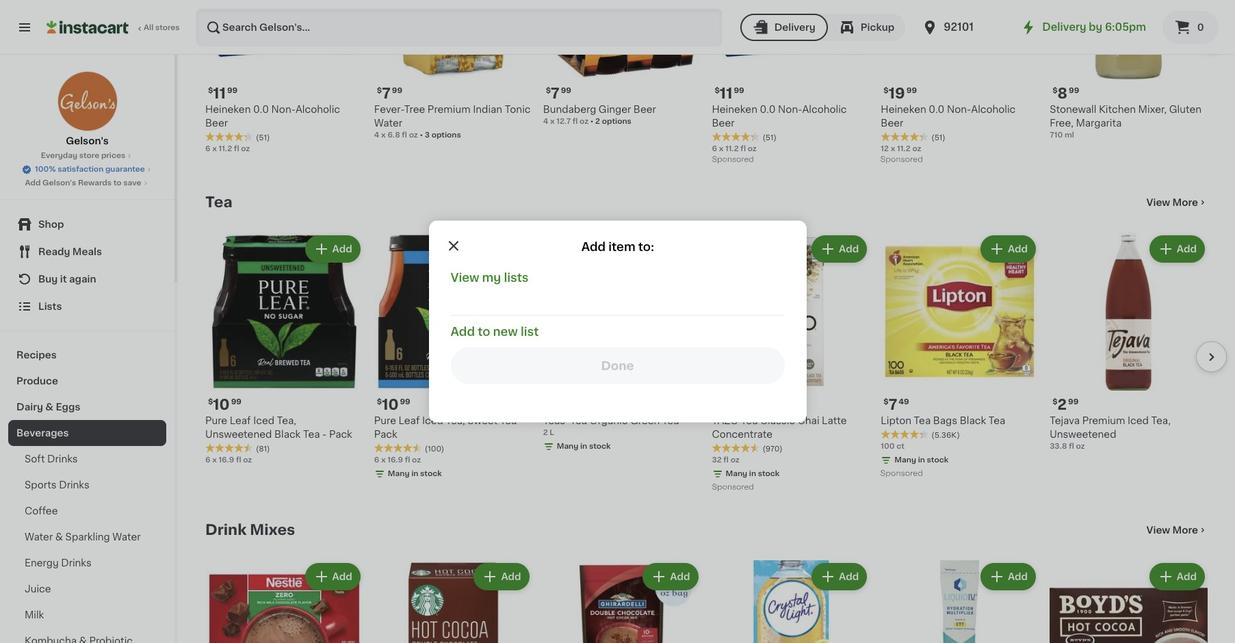Task type: vqa. For each thing, say whether or not it's contained in the screenshot.
Farms
no



Task type: describe. For each thing, give the bounding box(es) containing it.
shop
[[38, 220, 64, 229]]

concentrate
[[712, 430, 773, 440]]

drink
[[205, 523, 247, 537]]

sports
[[25, 481, 57, 490]]

tree
[[404, 105, 425, 115]]

bags
[[933, 416, 958, 426]]

prices
[[101, 152, 125, 159]]

dairy & eggs
[[16, 402, 80, 412]]

iced for tejava premium iced tea, unsweetened 33.8 fl oz
[[1128, 416, 1149, 426]]

10 for pure leaf iced tea, sweet tea - pack
[[382, 398, 399, 412]]

19
[[889, 86, 905, 101]]

produce link
[[8, 368, 166, 394]]

lipton tea bags black tea
[[881, 416, 1006, 426]]

list_add_items dialog
[[429, 221, 807, 423]]

100%
[[35, 166, 56, 173]]

view for tea
[[1147, 198, 1171, 208]]

tea, for pure leaf iced tea, sweet tea - pack
[[446, 416, 465, 426]]

2 $ 11 99 from the left
[[715, 86, 744, 101]]

organic
[[590, 416, 628, 426]]

add to new list link
[[451, 326, 539, 337]]

pure leaf iced tea, sweet tea - pack
[[374, 416, 524, 440]]

10 for pure leaf iced tea, unsweetened black tea - pack
[[213, 398, 230, 412]]

$ inside $ 8 99
[[1053, 87, 1058, 95]]

lists
[[38, 302, 62, 311]]

indian
[[473, 105, 502, 115]]

list
[[521, 326, 539, 337]]

in for pure leaf iced tea, sweet tea - pack
[[411, 470, 419, 478]]

service type group
[[740, 14, 906, 41]]

stock for tazo tea classic chai latte concentrate
[[758, 470, 780, 478]]

$ inside the $ 2 99
[[1053, 398, 1058, 406]]

dairy & eggs link
[[8, 394, 166, 420]]

water inside fever-tree premium indian tonic water 4 x 6.8 fl oz • 3 options
[[374, 119, 402, 128]]

drink mixes link
[[205, 522, 295, 539]]

view inside list_add_items dialog
[[451, 272, 479, 283]]

pickup
[[861, 23, 895, 32]]

0 vertical spatial to
[[113, 179, 122, 187]]

- inside pure leaf iced tea, unsweetened black tea - pack
[[322, 430, 327, 440]]

• inside bundaberg ginger beer 4 x 12.7 fl oz • 2 options
[[591, 118, 594, 125]]

save
[[123, 179, 141, 187]]

premium inside fever-tree premium indian tonic water 4 x 6.8 fl oz • 3 options
[[428, 105, 471, 115]]

delivery by 6:05pm
[[1043, 22, 1147, 32]]

green
[[630, 416, 660, 426]]

(100)
[[425, 446, 444, 453]]

$ 7 99 for bundaberg
[[546, 86, 572, 101]]

many in stock for tazo tea classic chai latte concentrate
[[726, 470, 780, 478]]

all
[[144, 24, 153, 31]]

ginger
[[599, 105, 631, 115]]

view more for tea
[[1147, 198, 1199, 208]]

sports drinks
[[25, 481, 90, 490]]

in down teas' tea organic green tea 2 l on the bottom of the page
[[580, 443, 587, 451]]

$ 7 49
[[884, 398, 909, 412]]

in for tazo tea classic chai latte concentrate
[[749, 470, 756, 478]]

satisfaction
[[58, 166, 104, 173]]

more for drink mixes
[[1173, 526, 1199, 535]]

rewards
[[78, 179, 112, 187]]

tea, for tejava premium iced tea, unsweetened 33.8 fl oz
[[1152, 416, 1171, 426]]

ct
[[897, 443, 905, 450]]

1 11 from the left
[[213, 86, 226, 101]]

again
[[69, 274, 96, 284]]

fever-tree premium indian tonic water 4 x 6.8 fl oz • 3 options
[[374, 105, 531, 139]]

& for water
[[55, 533, 63, 542]]

item
[[609, 241, 636, 252]]

(970)
[[763, 446, 783, 453]]

my
[[482, 272, 501, 283]]

energy drinks
[[25, 559, 92, 568]]

product group containing 7
[[881, 233, 1039, 481]]

non- for sponsored badge image related to 19
[[947, 105, 971, 115]]

water & sparkling water link
[[8, 524, 166, 550]]

free,
[[1050, 119, 1074, 128]]

many for pure leaf iced tea, sweet tea - pack
[[388, 470, 410, 478]]

tea inside tazo tea classic chai latte concentrate
[[741, 416, 758, 426]]

3 heineken 0.0 non-alcoholic beer from the left
[[881, 105, 1016, 128]]

pure for pure leaf iced tea, unsweetened black tea - pack
[[205, 416, 227, 426]]

gelson's logo image
[[57, 71, 117, 131]]

water & sparkling water
[[25, 533, 141, 542]]

soft drinks link
[[8, 446, 166, 472]]

teas' tea organic green tea 2 l
[[543, 416, 679, 437]]

2 horizontal spatial 2
[[1058, 398, 1067, 412]]

1 non- from the left
[[271, 105, 296, 115]]

lipton
[[881, 416, 912, 426]]

all stores
[[144, 24, 180, 31]]

everyday
[[41, 152, 77, 159]]

everyday store prices
[[41, 152, 125, 159]]

add gelson's rewards to save
[[25, 179, 141, 187]]

to inside list_add_items dialog
[[478, 326, 490, 337]]

bundaberg ginger beer 4 x 12.7 fl oz • 2 options
[[543, 105, 656, 125]]

milk
[[25, 611, 44, 620]]

drink mixes
[[205, 523, 295, 537]]

mixes
[[250, 523, 295, 537]]

delivery for delivery
[[775, 23, 816, 32]]

item carousel region containing 10
[[205, 227, 1227, 500]]

leaf for pure leaf iced tea, unsweetened black tea - pack
[[230, 416, 251, 426]]

$ inside $ 19 99
[[884, 87, 889, 95]]

unsweetened for leaf
[[205, 430, 272, 440]]

unsweetened for premium
[[1050, 430, 1117, 440]]

100 ct
[[881, 443, 905, 450]]

1 heineken from the left
[[205, 105, 251, 115]]

many for lipton tea bags black tea
[[895, 457, 917, 464]]

1 6 x 11.2 fl oz from the left
[[205, 145, 250, 153]]

oz inside fever-tree premium indian tonic water 4 x 6.8 fl oz • 3 options
[[409, 132, 418, 139]]

1 11.2 from the left
[[219, 145, 232, 153]]

33.8
[[1050, 443, 1067, 451]]

item carousel region containing 11
[[205, 0, 1227, 173]]

many in stock for lipton tea bags black tea
[[895, 457, 949, 464]]

add item to:
[[582, 241, 655, 252]]

tea inside pure leaf iced tea, sweet tea - pack
[[500, 416, 517, 426]]

buy it again
[[38, 274, 96, 284]]

energy drinks link
[[8, 550, 166, 576]]

0 horizontal spatial water
[[25, 533, 53, 542]]

buy
[[38, 274, 58, 284]]

x inside fever-tree premium indian tonic water 4 x 6.8 fl oz • 3 options
[[381, 132, 386, 139]]

delivery button
[[740, 14, 828, 41]]

soft drinks
[[25, 454, 78, 464]]

pack inside pure leaf iced tea, unsweetened black tea - pack
[[329, 430, 352, 440]]

stock for lipton tea bags black tea
[[927, 457, 949, 464]]

6:05pm
[[1105, 22, 1147, 32]]

$ inside $ 7 49
[[884, 398, 889, 406]]

sponsored badge image for 7
[[881, 470, 923, 478]]

tonic
[[505, 105, 531, 115]]

alcoholic for sponsored badge image related to 11
[[802, 105, 847, 115]]

add gelson's rewards to save link
[[25, 178, 150, 189]]

beverages link
[[8, 420, 166, 446]]

many in stock for pure leaf iced tea, sweet tea - pack
[[388, 470, 442, 478]]

oz inside bundaberg ginger beer 4 x 12.7 fl oz • 2 options
[[580, 118, 589, 125]]

non- for sponsored badge image related to 11
[[778, 105, 802, 115]]

energy
[[25, 559, 59, 568]]

1 vertical spatial gelson's
[[42, 179, 76, 187]]

pack inside pure leaf iced tea, sweet tea - pack
[[374, 430, 398, 440]]

100% satisfaction guarantee button
[[21, 162, 153, 175]]

shop link
[[8, 211, 166, 238]]

100
[[881, 443, 895, 450]]

1 heineken 0.0 non-alcoholic beer from the left
[[205, 105, 340, 128]]

view for drink mixes
[[1147, 526, 1171, 535]]

view my lists link
[[451, 272, 529, 283]]

tejava premium iced tea, unsweetened 33.8 fl oz
[[1050, 416, 1171, 451]]

latte
[[822, 416, 847, 426]]

$ 2 99
[[1053, 398, 1079, 412]]

tea, for pure leaf iced tea, unsweetened black tea - pack
[[277, 416, 296, 426]]

92101
[[944, 22, 974, 32]]

0 vertical spatial gelson's
[[66, 136, 109, 146]]



Task type: locate. For each thing, give the bounding box(es) containing it.
1 $ 11 99 from the left
[[208, 86, 238, 101]]

drinks up coffee link
[[59, 481, 90, 490]]

all stores link
[[47, 8, 181, 47]]

3 0.0 from the left
[[929, 105, 945, 115]]

everyday store prices link
[[41, 151, 134, 162]]

view more
[[1147, 198, 1199, 208], [1147, 526, 1199, 535]]

2 horizontal spatial (51)
[[932, 134, 946, 142]]

heineken for sponsored badge image related to 11
[[712, 105, 758, 115]]

beer inside bundaberg ginger beer 4 x 12.7 fl oz • 2 options
[[634, 105, 656, 115]]

2 horizontal spatial 7
[[889, 398, 898, 412]]

2 pack from the left
[[374, 430, 398, 440]]

0 horizontal spatial $ 7 99
[[377, 86, 403, 101]]

6 x 11.2 fl oz inside product group
[[712, 145, 757, 153]]

sports drinks link
[[8, 472, 166, 498]]

0 vertical spatial black
[[960, 416, 986, 426]]

beverages
[[16, 428, 69, 438]]

pure for pure leaf iced tea, sweet tea - pack
[[374, 416, 396, 426]]

1 vertical spatial view more link
[[1147, 524, 1208, 537]]

iced for pure leaf iced tea, unsweetened black tea - pack
[[253, 416, 275, 426]]

1 6 x 16.9 fl oz from the left
[[205, 457, 252, 464]]

tea, inside pure leaf iced tea, sweet tea - pack
[[446, 416, 465, 426]]

unsweetened up (81)
[[205, 430, 272, 440]]

sponsored badge image for 19
[[881, 156, 923, 164]]

2 horizontal spatial water
[[374, 119, 402, 128]]

fl inside bundaberg ginger beer 4 x 12.7 fl oz • 2 options
[[573, 118, 578, 125]]

1 vertical spatial premium
[[1083, 416, 1126, 426]]

1 view more from the top
[[1147, 198, 1199, 208]]

many in stock down the ct
[[895, 457, 949, 464]]

1 vertical spatial black
[[274, 430, 301, 440]]

& left eggs
[[45, 402, 53, 412]]

1 vertical spatial view
[[451, 272, 479, 283]]

3 (51) from the left
[[932, 134, 946, 142]]

&
[[45, 402, 53, 412], [55, 533, 63, 542]]

2 6 x 11.2 fl oz from the left
[[712, 145, 757, 153]]

1 horizontal spatial options
[[602, 118, 632, 125]]

1 horizontal spatial pure
[[374, 416, 396, 426]]

0 vertical spatial more
[[1173, 198, 1199, 208]]

gelson's down 100%
[[42, 179, 76, 187]]

many in stock down (100)
[[388, 470, 442, 478]]

92101 button
[[922, 8, 1004, 47]]

2 horizontal spatial non-
[[947, 105, 971, 115]]

12 x 11.2 oz
[[881, 145, 922, 153]]

2 view more from the top
[[1147, 526, 1199, 535]]

11 inside product group
[[720, 86, 733, 101]]

pure
[[205, 416, 227, 426], [374, 416, 396, 426]]

leaf for pure leaf iced tea, sweet tea - pack
[[399, 416, 420, 426]]

delivery for delivery by 6:05pm
[[1043, 22, 1087, 32]]

2 item carousel region from the top
[[205, 227, 1227, 500]]

2 heineken from the left
[[712, 105, 758, 115]]

1 horizontal spatial $ 10 99
[[377, 398, 411, 412]]

0 horizontal spatial to
[[113, 179, 122, 187]]

2 down ginger
[[596, 118, 600, 125]]

6.8
[[388, 132, 400, 139]]

3 tea, from the left
[[1152, 416, 1171, 426]]

2 10 from the left
[[382, 398, 399, 412]]

0 horizontal spatial -
[[322, 430, 327, 440]]

1 horizontal spatial delivery
[[1043, 22, 1087, 32]]

2 11.2 from the left
[[725, 145, 739, 153]]

0 horizontal spatial 11
[[213, 86, 226, 101]]

1 horizontal spatial black
[[960, 416, 986, 426]]

stock down the (5.36k)
[[927, 457, 949, 464]]

3
[[425, 132, 430, 139]]

to left save
[[113, 179, 122, 187]]

1 view more link from the top
[[1147, 196, 1208, 210]]

many down the 32 fl oz
[[726, 470, 748, 478]]

add
[[25, 179, 41, 187], [582, 241, 606, 252], [332, 245, 352, 254], [839, 245, 859, 254], [1008, 245, 1028, 254], [1177, 245, 1197, 254], [451, 326, 475, 337], [332, 572, 352, 582], [501, 572, 521, 582], [670, 572, 690, 582], [839, 572, 859, 582], [1008, 572, 1028, 582], [1177, 572, 1197, 582]]

many
[[557, 443, 579, 451], [895, 457, 917, 464], [388, 470, 410, 478], [726, 470, 748, 478]]

6 x 16.9 fl oz down pure leaf iced tea, unsweetened black tea - pack on the left
[[205, 457, 252, 464]]

stock for pure leaf iced tea, sweet tea - pack
[[420, 470, 442, 478]]

in down lipton tea bags black tea
[[918, 457, 925, 464]]

(5.36k)
[[932, 432, 960, 440]]

1 $ 10 99 from the left
[[208, 398, 242, 412]]

2 heineken 0.0 non-alcoholic beer from the left
[[712, 105, 847, 128]]

- inside pure leaf iced tea, sweet tea - pack
[[519, 416, 524, 426]]

3 11.2 from the left
[[897, 145, 911, 153]]

sponsored badge image for 11
[[712, 156, 754, 164]]

0.0 for sponsored badge image related to 19
[[929, 105, 945, 115]]

product group containing 2
[[1050, 233, 1208, 453]]

2 6 x 16.9 fl oz from the left
[[374, 457, 421, 464]]

stonewall kitchen mixer, gluten free, margarita 710 ml
[[1050, 105, 1202, 139]]

black inside pure leaf iced tea, unsweetened black tea - pack
[[274, 430, 301, 440]]

$7.49 element
[[712, 396, 870, 414]]

2 horizontal spatial heineken 0.0 non-alcoholic beer
[[881, 105, 1016, 128]]

1 horizontal spatial alcoholic
[[802, 105, 847, 115]]

$ 10 99 up pure leaf iced tea, unsweetened black tea - pack on the left
[[208, 398, 242, 412]]

$ 7 99 up fever-
[[377, 86, 403, 101]]

view more for drink mixes
[[1147, 526, 1199, 535]]

1 horizontal spatial 10
[[382, 398, 399, 412]]

0
[[1198, 23, 1204, 32]]

$ 10 99 up pure leaf iced tea, sweet tea - pack
[[377, 398, 411, 412]]

1 more from the top
[[1173, 198, 1199, 208]]

pure inside pure leaf iced tea, unsweetened black tea - pack
[[205, 416, 227, 426]]

leaf inside pure leaf iced tea, sweet tea - pack
[[399, 416, 420, 426]]

0 horizontal spatial 10
[[213, 398, 230, 412]]

7 up the bundaberg
[[551, 86, 560, 101]]

(51) for sponsored badge image related to 19
[[932, 134, 946, 142]]

0 horizontal spatial leaf
[[230, 416, 251, 426]]

0 horizontal spatial iced
[[253, 416, 275, 426]]

options inside fever-tree premium indian tonic water 4 x 6.8 fl oz • 3 options
[[432, 132, 461, 139]]

2 vertical spatial drinks
[[61, 559, 92, 568]]

juice link
[[8, 576, 166, 602]]

0 horizontal spatial 6 x 11.2 fl oz
[[205, 145, 250, 153]]

1 leaf from the left
[[230, 416, 251, 426]]

0 horizontal spatial pack
[[329, 430, 352, 440]]

buy it again link
[[8, 266, 166, 293]]

alcoholic
[[296, 105, 340, 115], [802, 105, 847, 115], [971, 105, 1016, 115]]

heineken for sponsored badge image related to 19
[[881, 105, 927, 115]]

product group containing 11
[[712, 0, 870, 167]]

tea,
[[277, 416, 296, 426], [446, 416, 465, 426], [1152, 416, 1171, 426]]

fever-
[[374, 105, 404, 115]]

1 0.0 from the left
[[253, 105, 269, 115]]

drinks for sports drinks
[[59, 481, 90, 490]]

stock down (970)
[[758, 470, 780, 478]]

tea, inside tejava premium iced tea, unsweetened 33.8 fl oz
[[1152, 416, 1171, 426]]

2 up tejava
[[1058, 398, 1067, 412]]

2 $ 10 99 from the left
[[377, 398, 411, 412]]

many down teas'
[[557, 443, 579, 451]]

10 up pure leaf iced tea, sweet tea - pack
[[382, 398, 399, 412]]

view more link
[[1147, 196, 1208, 210], [1147, 524, 1208, 537]]

1 (51) from the left
[[256, 134, 270, 142]]

6 x 16.9 fl oz down pure leaf iced tea, sweet tea - pack
[[374, 457, 421, 464]]

2 unsweetened from the left
[[1050, 430, 1117, 440]]

pure leaf iced tea, unsweetened black tea - pack
[[205, 416, 352, 440]]

0 horizontal spatial delivery
[[775, 23, 816, 32]]

0 vertical spatial item carousel region
[[205, 0, 1227, 173]]

many down the ct
[[895, 457, 917, 464]]

bundaberg
[[543, 105, 596, 115]]

leaf inside pure leaf iced tea, unsweetened black tea - pack
[[230, 416, 251, 426]]

0 horizontal spatial •
[[420, 132, 423, 139]]

2 iced from the left
[[422, 416, 443, 426]]

1 horizontal spatial 2
[[596, 118, 600, 125]]

16.9 down pure leaf iced tea, sweet tea - pack
[[388, 457, 403, 464]]

0 vertical spatial premium
[[428, 105, 471, 115]]

2 vertical spatial view
[[1147, 526, 1171, 535]]

2 $ 7 99 from the left
[[546, 86, 572, 101]]

1 item carousel region from the top
[[205, 0, 1227, 173]]

1 horizontal spatial tea,
[[446, 416, 465, 426]]

0 horizontal spatial heineken 0.0 non-alcoholic beer
[[205, 105, 340, 128]]

delivery inside button
[[775, 23, 816, 32]]

0 horizontal spatial (51)
[[256, 134, 270, 142]]

2 pure from the left
[[374, 416, 396, 426]]

$ 10 99 for pure leaf iced tea, unsweetened black tea - pack
[[208, 398, 242, 412]]

tea link
[[205, 195, 232, 211]]

16.9 for pure leaf iced tea, sweet tea - pack
[[388, 457, 403, 464]]

4 left 6.8
[[374, 132, 380, 139]]

1 tea, from the left
[[277, 416, 296, 426]]

$ 10 99 inside product group
[[208, 398, 242, 412]]

$ 7 99
[[377, 86, 403, 101], [546, 86, 572, 101]]

view more link for drink mixes
[[1147, 524, 1208, 537]]

options right the 3 at the left top of page
[[432, 132, 461, 139]]

1 vertical spatial to
[[478, 326, 490, 337]]

dairy
[[16, 402, 43, 412]]

2 tea, from the left
[[446, 416, 465, 426]]

2 leaf from the left
[[399, 416, 420, 426]]

4 inside fever-tree premium indian tonic water 4 x 6.8 fl oz • 3 options
[[374, 132, 380, 139]]

4 left 12.7
[[543, 118, 548, 125]]

1 horizontal spatial 4
[[543, 118, 548, 125]]

1 vertical spatial drinks
[[59, 481, 90, 490]]

49
[[899, 398, 909, 406]]

2 left l
[[543, 429, 548, 437]]

oz inside tejava premium iced tea, unsweetened 33.8 fl oz
[[1076, 443, 1085, 451]]

tea inside pure leaf iced tea, unsweetened black tea - pack
[[303, 430, 320, 440]]

2 horizontal spatial 11.2
[[897, 145, 911, 153]]

1 unsweetened from the left
[[205, 430, 272, 440]]

1 horizontal spatial non-
[[778, 105, 802, 115]]

•
[[591, 118, 594, 125], [420, 132, 423, 139]]

16.9 for pure leaf iced tea, unsweetened black tea - pack
[[219, 457, 234, 464]]

gelson's up store
[[66, 136, 109, 146]]

water up 6.8
[[374, 119, 402, 128]]

1 horizontal spatial $ 11 99
[[715, 86, 744, 101]]

32 fl oz
[[712, 457, 740, 464]]

1 horizontal spatial •
[[591, 118, 594, 125]]

1 horizontal spatial heineken
[[712, 105, 758, 115]]

1 horizontal spatial -
[[519, 416, 524, 426]]

fl inside tejava premium iced tea, unsweetened 33.8 fl oz
[[1069, 443, 1075, 451]]

0 horizontal spatial &
[[45, 402, 53, 412]]

premium right tejava
[[1083, 416, 1126, 426]]

in down pure leaf iced tea, sweet tea - pack
[[411, 470, 419, 478]]

0 vertical spatial •
[[591, 118, 594, 125]]

2 (51) from the left
[[763, 134, 777, 142]]

pure inside pure leaf iced tea, sweet tea - pack
[[374, 416, 396, 426]]

alcoholic for sponsored badge image related to 19
[[971, 105, 1016, 115]]

1 horizontal spatial heineken 0.0 non-alcoholic beer
[[712, 105, 847, 128]]

None search field
[[196, 8, 723, 47]]

more for tea
[[1173, 198, 1199, 208]]

gelson's
[[66, 136, 109, 146], [42, 179, 76, 187]]

1 vertical spatial item carousel region
[[205, 227, 1227, 500]]

2 0.0 from the left
[[760, 105, 776, 115]]

1 10 from the left
[[213, 398, 230, 412]]

drinks for soft drinks
[[47, 454, 78, 464]]

0 horizontal spatial 2
[[543, 429, 548, 437]]

delivery by 6:05pm link
[[1021, 19, 1147, 36]]

8
[[1058, 86, 1068, 101]]

2 vertical spatial 2
[[543, 429, 548, 437]]

4 inside bundaberg ginger beer 4 x 12.7 fl oz • 2 options
[[543, 118, 548, 125]]

0 horizontal spatial 0.0
[[253, 105, 269, 115]]

0 vertical spatial view more link
[[1147, 196, 1208, 210]]

product group containing 10
[[205, 233, 363, 466]]

3 iced from the left
[[1128, 416, 1149, 426]]

premium up the 3 at the left top of page
[[428, 105, 471, 115]]

non-
[[271, 105, 296, 115], [778, 105, 802, 115], [947, 105, 971, 115]]

fl inside fever-tree premium indian tonic water 4 x 6.8 fl oz • 3 options
[[402, 132, 407, 139]]

$ 11 99
[[208, 86, 238, 101], [715, 86, 744, 101]]

1 $ 7 99 from the left
[[377, 86, 403, 101]]

to:
[[638, 241, 655, 252]]

juice
[[25, 585, 51, 594]]

iced inside pure leaf iced tea, sweet tea - pack
[[422, 416, 443, 426]]

1 horizontal spatial 0.0
[[760, 105, 776, 115]]

1 vertical spatial 2
[[1058, 398, 1067, 412]]

in for lipton tea bags black tea
[[918, 457, 925, 464]]

12
[[881, 145, 889, 153]]

11.2 for sponsored badge image related to 19
[[897, 145, 911, 153]]

10 up pure leaf iced tea, unsweetened black tea - pack on the left
[[213, 398, 230, 412]]

0 horizontal spatial 7
[[382, 86, 391, 101]]

view more link for tea
[[1147, 196, 1208, 210]]

water down coffee
[[25, 533, 53, 542]]

many down pure leaf iced tea, sweet tea - pack
[[388, 470, 410, 478]]

99 inside $ 8 99
[[1069, 87, 1080, 95]]

1 16.9 from the left
[[219, 457, 234, 464]]

unsweetened down tejava
[[1050, 430, 1117, 440]]

0 horizontal spatial $ 11 99
[[208, 86, 238, 101]]

lists
[[504, 272, 529, 283]]

6 x 16.9 fl oz for pure leaf iced tea, unsweetened black tea - pack
[[205, 457, 252, 464]]

add to new list
[[451, 326, 539, 337]]

2 11 from the left
[[720, 86, 733, 101]]

0 horizontal spatial pure
[[205, 416, 227, 426]]

2 horizontal spatial heineken
[[881, 105, 927, 115]]

1 horizontal spatial &
[[55, 533, 63, 542]]

0 vertical spatial -
[[519, 416, 524, 426]]

0 horizontal spatial 6 x 16.9 fl oz
[[205, 457, 252, 464]]

10 inside product group
[[213, 398, 230, 412]]

many in stock down the 32 fl oz
[[726, 470, 780, 478]]

6 x 16.9 fl oz inside product group
[[205, 457, 252, 464]]

0 vertical spatial 4
[[543, 118, 548, 125]]

iced for pure leaf iced tea, sweet tea - pack
[[422, 416, 443, 426]]

in
[[580, 443, 587, 451], [918, 457, 925, 464], [411, 470, 419, 478], [749, 470, 756, 478]]

1 horizontal spatial 11.2
[[725, 145, 739, 153]]

drinks down water & sparkling water
[[61, 559, 92, 568]]

1 alcoholic from the left
[[296, 105, 340, 115]]

item carousel region
[[205, 0, 1227, 173], [205, 227, 1227, 500]]

2 horizontal spatial tea,
[[1152, 416, 1171, 426]]

guarantee
[[105, 166, 145, 173]]

2 horizontal spatial iced
[[1128, 416, 1149, 426]]

0 horizontal spatial black
[[274, 430, 301, 440]]

2 view more link from the top
[[1147, 524, 1208, 537]]

0 horizontal spatial $ 10 99
[[208, 398, 242, 412]]

1 horizontal spatial $ 7 99
[[546, 86, 572, 101]]

• inside fever-tree premium indian tonic water 4 x 6.8 fl oz • 3 options
[[420, 132, 423, 139]]

unsweetened inside tejava premium iced tea, unsweetened 33.8 fl oz
[[1050, 430, 1117, 440]]

11.2 for sponsored badge image related to 11
[[725, 145, 739, 153]]

gelson's link
[[57, 71, 117, 148]]

1 horizontal spatial premium
[[1083, 416, 1126, 426]]

11.2
[[219, 145, 232, 153], [725, 145, 739, 153], [897, 145, 911, 153]]

tejava
[[1050, 416, 1080, 426]]

milk link
[[8, 602, 166, 628]]

1 horizontal spatial to
[[478, 326, 490, 337]]

16.9 inside product group
[[219, 457, 234, 464]]

(51) for sponsored badge image related to 11
[[763, 134, 777, 142]]

2 horizontal spatial alcoholic
[[971, 105, 1016, 115]]

6 x 16.9 fl oz for pure leaf iced tea, sweet tea - pack
[[374, 457, 421, 464]]

0 horizontal spatial 16.9
[[219, 457, 234, 464]]

• down the bundaberg
[[591, 118, 594, 125]]

drinks up sports drinks
[[47, 454, 78, 464]]

options inside bundaberg ginger beer 4 x 12.7 fl oz • 2 options
[[602, 118, 632, 125]]

& for dairy
[[45, 402, 53, 412]]

99 inside $ 19 99
[[907, 87, 917, 95]]

2 inside bundaberg ginger beer 4 x 12.7 fl oz • 2 options
[[596, 118, 600, 125]]

options down ginger
[[602, 118, 632, 125]]

0 vertical spatial &
[[45, 402, 53, 412]]

unsweetened inside pure leaf iced tea, unsweetened black tea - pack
[[205, 430, 272, 440]]

1 horizontal spatial 16.9
[[388, 457, 403, 464]]

$ 10 99 for pure leaf iced tea, sweet tea - pack
[[377, 398, 411, 412]]

sponsored badge image
[[712, 156, 754, 164], [881, 156, 923, 164], [881, 470, 923, 478], [712, 484, 754, 492]]

0 horizontal spatial unsweetened
[[205, 430, 272, 440]]

1 horizontal spatial iced
[[422, 416, 443, 426]]

1 vertical spatial view more
[[1147, 526, 1199, 535]]

1 vertical spatial &
[[55, 533, 63, 542]]

delivery
[[1043, 22, 1087, 32], [775, 23, 816, 32]]

iced inside pure leaf iced tea, unsweetened black tea - pack
[[253, 416, 275, 426]]

product group containing teas' tea organic green tea
[[543, 233, 701, 455]]

0 horizontal spatial tea,
[[277, 416, 296, 426]]

1 vertical spatial -
[[322, 430, 327, 440]]

classic
[[760, 416, 795, 426]]

1 iced from the left
[[253, 416, 275, 426]]

chai
[[798, 416, 820, 426]]

to left new
[[478, 326, 490, 337]]

$ 7 99 up the bundaberg
[[546, 86, 572, 101]]

3 alcoholic from the left
[[971, 105, 1016, 115]]

sweet
[[468, 416, 498, 426]]

0 horizontal spatial non-
[[271, 105, 296, 115]]

99 inside the $ 2 99
[[1069, 398, 1079, 406]]

3 non- from the left
[[947, 105, 971, 115]]

tea, inside pure leaf iced tea, unsweetened black tea - pack
[[277, 416, 296, 426]]

7 left 49
[[889, 398, 898, 412]]

premium inside tejava premium iced tea, unsweetened 33.8 fl oz
[[1083, 416, 1126, 426]]

1 vertical spatial 4
[[374, 132, 380, 139]]

• left the 3 at the left top of page
[[420, 132, 423, 139]]

sparkling
[[65, 533, 110, 542]]

& up energy drinks
[[55, 533, 63, 542]]

1 vertical spatial more
[[1173, 526, 1199, 535]]

water right sparkling
[[112, 533, 141, 542]]

1 pure from the left
[[205, 416, 227, 426]]

0.0
[[253, 105, 269, 115], [760, 105, 776, 115], [929, 105, 945, 115]]

1 horizontal spatial leaf
[[399, 416, 420, 426]]

(51)
[[256, 134, 270, 142], [763, 134, 777, 142], [932, 134, 946, 142]]

6 x 16.9 fl oz
[[205, 457, 252, 464], [374, 457, 421, 464]]

iced inside tejava premium iced tea, unsweetened 33.8 fl oz
[[1128, 416, 1149, 426]]

new
[[493, 326, 518, 337]]

2 alcoholic from the left
[[802, 105, 847, 115]]

0 horizontal spatial 11.2
[[219, 145, 232, 153]]

x inside bundaberg ginger beer 4 x 12.7 fl oz • 2 options
[[550, 118, 555, 125]]

3 heineken from the left
[[881, 105, 927, 115]]

1 horizontal spatial water
[[112, 533, 141, 542]]

$ 7 99 for fever-
[[377, 86, 403, 101]]

stock down teas' tea organic green tea 2 l on the bottom of the page
[[589, 443, 611, 451]]

product group containing 19
[[881, 0, 1039, 167]]

12.7
[[557, 118, 571, 125]]

soft
[[25, 454, 45, 464]]

7 up fever-
[[382, 86, 391, 101]]

many in stock down teas' tea organic green tea 2 l on the bottom of the page
[[557, 443, 611, 451]]

pack
[[329, 430, 352, 440], [374, 430, 398, 440]]

in down concentrate
[[749, 470, 756, 478]]

drinks for energy drinks
[[61, 559, 92, 568]]

coffee
[[25, 507, 58, 516]]

delivery inside "link"
[[1043, 22, 1087, 32]]

many for tazo tea classic chai latte concentrate
[[726, 470, 748, 478]]

l
[[550, 429, 554, 437]]

32
[[712, 457, 722, 464]]

more
[[1173, 198, 1199, 208], [1173, 526, 1199, 535]]

instacart logo image
[[47, 19, 129, 36]]

1 horizontal spatial 6 x 11.2 fl oz
[[712, 145, 757, 153]]

recipes link
[[8, 342, 166, 368]]

coffee link
[[8, 498, 166, 524]]

2 inside teas' tea organic green tea 2 l
[[543, 429, 548, 437]]

pickup button
[[828, 14, 906, 41]]

stock down (100)
[[420, 470, 442, 478]]

water
[[374, 119, 402, 128], [25, 533, 53, 542], [112, 533, 141, 542]]

1 vertical spatial options
[[432, 132, 461, 139]]

black
[[960, 416, 986, 426], [274, 430, 301, 440]]

7 for bundaberg
[[551, 86, 560, 101]]

0 vertical spatial 2
[[596, 118, 600, 125]]

0.0 for sponsored badge image related to 11
[[760, 105, 776, 115]]

product group
[[712, 0, 870, 167], [881, 0, 1039, 167], [205, 233, 363, 466], [543, 233, 701, 455], [712, 233, 870, 495], [881, 233, 1039, 481], [1050, 233, 1208, 453], [205, 561, 363, 643], [374, 561, 532, 643], [543, 561, 701, 643], [712, 561, 870, 643], [881, 561, 1039, 643], [1050, 561, 1208, 643]]

2 more from the top
[[1173, 526, 1199, 535]]

2 non- from the left
[[778, 105, 802, 115]]

0 vertical spatial view
[[1147, 198, 1171, 208]]

x
[[550, 118, 555, 125], [381, 132, 386, 139], [212, 145, 217, 153], [719, 145, 724, 153], [891, 145, 896, 153], [212, 457, 217, 464], [381, 457, 386, 464]]

2 16.9 from the left
[[388, 457, 403, 464]]

1 horizontal spatial unsweetened
[[1050, 430, 1117, 440]]

0 button
[[1163, 11, 1219, 44]]

0 horizontal spatial alcoholic
[[296, 105, 340, 115]]

recipes
[[16, 350, 57, 360]]

99
[[227, 87, 238, 95], [392, 87, 403, 95], [734, 87, 744, 95], [907, 87, 917, 95], [561, 87, 572, 95], [1069, 87, 1080, 95], [231, 398, 242, 406], [400, 398, 411, 406], [1069, 398, 1079, 406]]

0 horizontal spatial premium
[[428, 105, 471, 115]]

16.9 down pure leaf iced tea, unsweetened black tea - pack on the left
[[219, 457, 234, 464]]

7 inside product group
[[889, 398, 898, 412]]

stock
[[589, 443, 611, 451], [927, 457, 949, 464], [420, 470, 442, 478], [758, 470, 780, 478]]

7
[[382, 86, 391, 101], [551, 86, 560, 101], [889, 398, 898, 412]]

7 for fever-
[[382, 86, 391, 101]]

1 horizontal spatial pack
[[374, 430, 398, 440]]

1 pack from the left
[[329, 430, 352, 440]]



